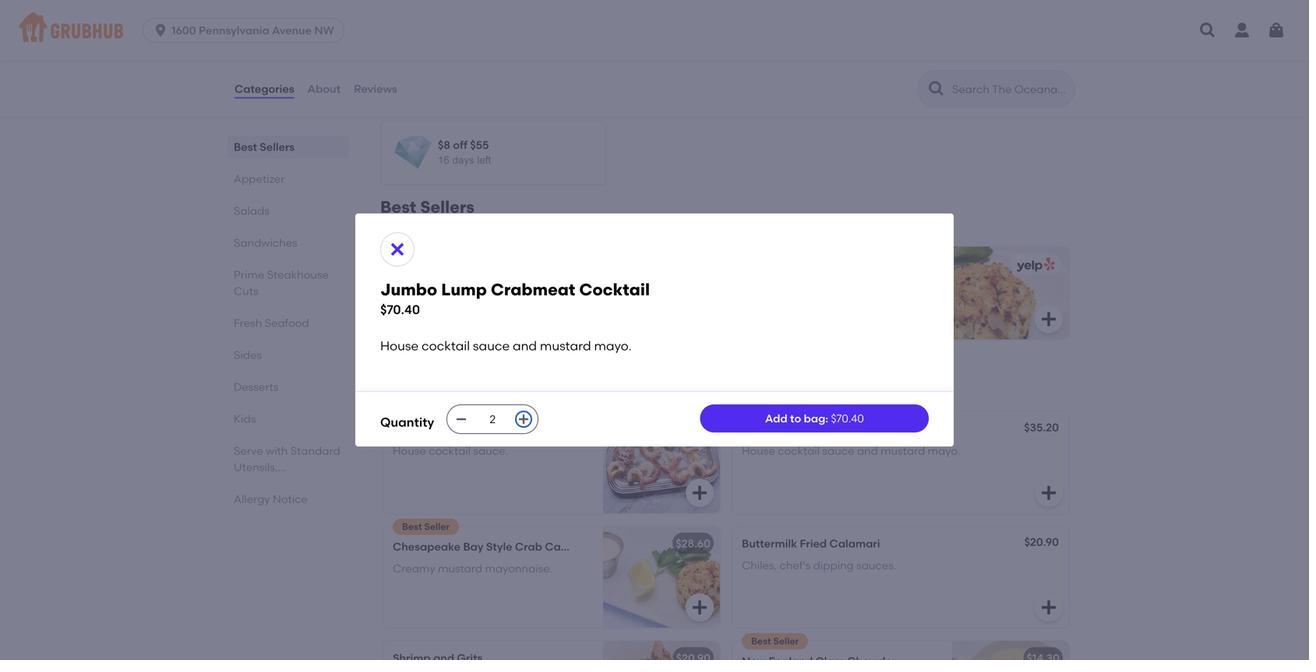 Task type: vqa. For each thing, say whether or not it's contained in the screenshot.
About button
yes



Task type: locate. For each thing, give the bounding box(es) containing it.
0 vertical spatial lump
[[441, 280, 487, 300]]

0 horizontal spatial mustard
[[438, 562, 483, 575]]

1 horizontal spatial $70.40
[[831, 412, 864, 425]]

best seller for new england clam chowder image
[[751, 636, 799, 647]]

sellers down categories button
[[260, 140, 295, 154]]

ordered
[[408, 219, 451, 233]]

best
[[234, 140, 257, 154], [380, 197, 416, 217], [402, 521, 422, 532], [751, 636, 771, 647]]

1 horizontal spatial cocktail
[[579, 280, 650, 300]]

sellers up on
[[420, 197, 475, 217]]

0 horizontal spatial and
[[513, 338, 537, 354]]

nw
[[314, 24, 334, 37]]

mustard down the bay
[[438, 562, 483, 575]]

add to bag: $70.40
[[765, 412, 864, 425]]

0 horizontal spatial lump
[[441, 280, 487, 300]]

svg image inside main navigation navigation
[[1199, 21, 1218, 40]]

seller for new england clam chowder image
[[774, 636, 799, 647]]

appetizer up the quantity
[[380, 375, 461, 395]]

0 horizontal spatial seller
[[424, 521, 450, 532]]

1 horizontal spatial crabmeat
[[815, 422, 871, 436]]

$55
[[470, 138, 489, 152]]

1 vertical spatial lump
[[782, 422, 813, 436]]

jumbo for jumbo lump crabmeat cocktail
[[742, 422, 780, 436]]

1 vertical spatial and
[[857, 444, 878, 458]]

house
[[380, 338, 419, 354], [393, 444, 426, 458], [742, 444, 775, 458]]

1 vertical spatial best seller
[[751, 636, 799, 647]]

0 horizontal spatial $70.40
[[380, 302, 420, 317]]

best seller button
[[733, 633, 1069, 660]]

seller up the chesapeake
[[424, 521, 450, 532]]

sellers for best sellers
[[260, 140, 295, 154]]

best up most
[[380, 197, 416, 217]]

best down chiles, on the bottom
[[751, 636, 771, 647]]

quantity
[[380, 415, 434, 430]]

0 vertical spatial mustard
[[540, 338, 591, 354]]

house down $14.30
[[380, 338, 419, 354]]

best seller
[[402, 521, 450, 532], [751, 636, 799, 647]]

cocktail down shrimp cocktail
[[429, 444, 471, 458]]

grubhub
[[469, 219, 517, 233]]

house cocktail sauce and mustard mayo.
[[380, 338, 632, 354], [742, 444, 961, 458]]

0 vertical spatial best seller
[[402, 521, 450, 532]]

add
[[765, 412, 788, 425]]

mayonnaise.
[[485, 562, 553, 575]]

2 horizontal spatial cocktail
[[873, 422, 919, 436]]

sellers inside best sellers most ordered on grubhub
[[420, 197, 475, 217]]

$70.40 down new
[[380, 302, 420, 317]]

creamy mustard mayonnaise.
[[393, 562, 553, 575]]

sides
[[234, 348, 262, 362]]

buttermilk
[[742, 537, 797, 550]]

chesapeake bay style crab cake
[[393, 540, 573, 553]]

sandwiches
[[234, 236, 298, 249]]

and down jumbo lump crabmeat cocktail $70.40
[[513, 338, 537, 354]]

1 vertical spatial appetizer
[[380, 375, 461, 395]]

Input item quantity number field
[[476, 405, 510, 433]]

cake
[[545, 540, 573, 553]]

0 vertical spatial seller
[[424, 521, 450, 532]]

calamari
[[830, 537, 881, 550]]

bag:
[[804, 412, 829, 425]]

notice
[[273, 493, 308, 506]]

0 vertical spatial jumbo
[[380, 280, 437, 300]]

appetizer
[[234, 172, 285, 186], [380, 375, 461, 395]]

sellers for best sellers most ordered on grubhub
[[420, 197, 475, 217]]

kids
[[234, 412, 256, 426]]

seller down chef's
[[774, 636, 799, 647]]

best sellers most ordered on grubhub
[[380, 197, 517, 233]]

best seller for chesapeake bay style crab cake image on the bottom of page
[[402, 521, 450, 532]]

reviews
[[354, 82, 397, 95]]

fresh seafood
[[234, 316, 309, 330]]

0 vertical spatial sauce
[[473, 338, 510, 354]]

crabmeat inside jumbo lump crabmeat cocktail $70.40
[[491, 280, 576, 300]]

Search The Oceanaire Seafood Room search field
[[951, 82, 1070, 97]]

sauce
[[473, 338, 510, 354], [823, 444, 855, 458]]

serve
[[234, 444, 263, 458]]

off
[[453, 138, 468, 152]]

cocktail
[[579, 280, 650, 300], [433, 422, 479, 436], [873, 422, 919, 436]]

house cocktail sauce and mustard mayo. down 'jumbo lump crabmeat cocktail' in the bottom right of the page
[[742, 444, 961, 458]]

1600 pennsylvania avenue nw
[[172, 24, 334, 37]]

0 horizontal spatial appetizer
[[234, 172, 285, 186]]

1 horizontal spatial jumbo
[[742, 422, 780, 436]]

cocktail for jumbo lump crabmeat cocktail
[[873, 422, 919, 436]]

best seller inside button
[[751, 636, 799, 647]]

sellers
[[260, 140, 295, 154], [420, 197, 475, 217]]

1 vertical spatial jumbo
[[742, 422, 780, 436]]

best seller up the chesapeake
[[402, 521, 450, 532]]

1 horizontal spatial and
[[857, 444, 878, 458]]

$8
[[438, 138, 450, 152]]

house for jumbo
[[742, 444, 775, 458]]

1 horizontal spatial appetizer
[[380, 375, 461, 395]]

1 horizontal spatial mustard
[[540, 338, 591, 354]]

best inside button
[[751, 636, 771, 647]]

1 horizontal spatial best seller
[[751, 636, 799, 647]]

0 vertical spatial $70.40
[[380, 302, 420, 317]]

crabmeat right to
[[815, 422, 871, 436]]

jumbo left to
[[742, 422, 780, 436]]

0 vertical spatial crabmeat
[[491, 280, 576, 300]]

$35.20
[[1024, 421, 1059, 434]]

1 vertical spatial $70.40
[[831, 412, 864, 425]]

0 horizontal spatial crabmeat
[[491, 280, 576, 300]]

seller inside button
[[774, 636, 799, 647]]

mustard
[[540, 338, 591, 354], [881, 444, 926, 458], [438, 562, 483, 575]]

jumbo lump crabmeat cocktail
[[742, 422, 919, 436]]

0 vertical spatial house cocktail sauce and mustard mayo.
[[380, 338, 632, 354]]

sauce down new england clam chowder $14.30
[[473, 338, 510, 354]]

left
[[477, 155, 491, 166]]

best up the chesapeake
[[402, 521, 422, 532]]

0 vertical spatial mayo.
[[594, 338, 632, 354]]

lump for jumbo lump crabmeat cocktail
[[782, 422, 813, 436]]

shrimp cocktail
[[393, 422, 479, 436]]

crabmeat down grubhub
[[491, 280, 576, 300]]

house down shrimp
[[393, 444, 426, 458]]

new
[[395, 288, 419, 301]]

and down 'jumbo lump crabmeat cocktail' in the bottom right of the page
[[857, 444, 878, 458]]

mustard down chowder
[[540, 338, 591, 354]]

crabmeat
[[491, 280, 576, 300], [815, 422, 871, 436]]

house down add
[[742, 444, 775, 458]]

pennsylvania
[[199, 24, 270, 37]]

mustard down 'jumbo lump crabmeat cocktail' in the bottom right of the page
[[881, 444, 926, 458]]

sauce.
[[473, 444, 508, 458]]

cocktail
[[422, 338, 470, 354], [429, 444, 471, 458], [778, 444, 820, 458]]

lump inside jumbo lump crabmeat cocktail $70.40
[[441, 280, 487, 300]]

0 horizontal spatial best seller
[[402, 521, 450, 532]]

jumbo up $14.30
[[380, 280, 437, 300]]

seafood
[[265, 316, 309, 330]]

house cocktail sauce and mustard mayo. down jumbo lump crabmeat cocktail $70.40
[[380, 338, 632, 354]]

cocktail inside jumbo lump crabmeat cocktail $70.40
[[579, 280, 650, 300]]

best seller down chiles, on the bottom
[[751, 636, 799, 647]]

chowder
[[501, 288, 550, 301]]

1 vertical spatial sauce
[[823, 444, 855, 458]]

1 vertical spatial house cocktail sauce and mustard mayo.
[[742, 444, 961, 458]]

rewards image
[[394, 134, 432, 172]]

1 horizontal spatial mayo.
[[928, 444, 961, 458]]

0 vertical spatial sellers
[[260, 140, 295, 154]]

0 horizontal spatial sellers
[[260, 140, 295, 154]]

1 horizontal spatial seller
[[774, 636, 799, 647]]

0 horizontal spatial jumbo
[[380, 280, 437, 300]]

cocktail down to
[[778, 444, 820, 458]]

$70.40
[[380, 302, 420, 317], [831, 412, 864, 425]]

1 horizontal spatial lump
[[782, 422, 813, 436]]

svg image
[[1267, 21, 1286, 40], [153, 23, 168, 38], [388, 240, 407, 259], [1040, 310, 1059, 328], [1040, 484, 1059, 502], [691, 598, 709, 617]]

and
[[513, 338, 537, 354], [857, 444, 878, 458]]

1 vertical spatial sellers
[[420, 197, 475, 217]]

mayo.
[[594, 338, 632, 354], [928, 444, 961, 458]]

appetizer down 'best sellers' at the left top
[[234, 172, 285, 186]]

crabmeat for jumbo lump crabmeat cocktail $70.40
[[491, 280, 576, 300]]

$70.40 right bag:
[[831, 412, 864, 425]]

16
[[438, 155, 450, 166]]

prime steakhouse cuts
[[234, 268, 329, 298]]

lump
[[441, 280, 487, 300], [782, 422, 813, 436]]

2 horizontal spatial mustard
[[881, 444, 926, 458]]

seller
[[424, 521, 450, 532], [774, 636, 799, 647]]

jumbo inside jumbo lump crabmeat cocktail $70.40
[[380, 280, 437, 300]]

cuts
[[234, 285, 258, 298]]

1 vertical spatial crabmeat
[[815, 422, 871, 436]]

desserts
[[234, 380, 279, 394]]

1 vertical spatial mustard
[[881, 444, 926, 458]]

1 vertical spatial seller
[[774, 636, 799, 647]]

chesapeake
[[393, 540, 461, 553]]

0 horizontal spatial cocktail
[[433, 422, 479, 436]]

1 horizontal spatial house cocktail sauce and mustard mayo.
[[742, 444, 961, 458]]

sauce down 'jumbo lump crabmeat cocktail' in the bottom right of the page
[[823, 444, 855, 458]]

1 horizontal spatial sellers
[[420, 197, 475, 217]]

0 vertical spatial and
[[513, 338, 537, 354]]

svg image
[[1199, 21, 1218, 40], [455, 413, 468, 426], [518, 413, 530, 426], [691, 484, 709, 502], [1040, 598, 1059, 617]]

jumbo
[[380, 280, 437, 300], [742, 422, 780, 436]]

0 horizontal spatial sauce
[[473, 338, 510, 354]]

about
[[308, 82, 341, 95]]



Task type: describe. For each thing, give the bounding box(es) containing it.
salads
[[234, 204, 270, 217]]

0 horizontal spatial house cocktail sauce and mustard mayo.
[[380, 338, 632, 354]]

best inside best sellers most ordered on grubhub
[[380, 197, 416, 217]]

$26.40
[[676, 422, 711, 436]]

shrimp cocktail image
[[603, 412, 720, 513]]

best sellers
[[234, 140, 295, 154]]

clam
[[469, 288, 498, 301]]

0 horizontal spatial mayo.
[[594, 338, 632, 354]]

crab
[[515, 540, 542, 553]]

fresh
[[234, 316, 262, 330]]

chiles, chef's dipping sauces.
[[742, 559, 897, 572]]

cocktail down $14.30
[[422, 338, 470, 354]]

jumbo for jumbo lump crabmeat cocktail $70.40
[[380, 280, 437, 300]]

cocktail for jumbo lump crabmeat cocktail $70.40
[[579, 280, 650, 300]]

search icon image
[[928, 80, 946, 98]]

buttermilk fried calamari
[[742, 537, 881, 550]]

yelp image
[[1014, 258, 1055, 272]]

$28.60
[[676, 537, 711, 550]]

chesapeake bay style crab cake image
[[603, 526, 720, 628]]

most
[[380, 219, 406, 233]]

$8 off $55 16 days left
[[438, 138, 491, 166]]

jumbo lump crabmeat cocktail $70.40
[[380, 280, 650, 317]]

0 vertical spatial appetizer
[[234, 172, 285, 186]]

on
[[453, 219, 467, 233]]

bay
[[463, 540, 484, 553]]

categories
[[235, 82, 294, 95]]

with
[[266, 444, 288, 458]]

condiments,
[[234, 477, 302, 490]]

allergy notice
[[234, 493, 308, 506]]

seller for chesapeake bay style crab cake image on the bottom of page
[[424, 521, 450, 532]]

standard
[[291, 444, 340, 458]]

to
[[790, 412, 801, 425]]

$20.90
[[1025, 535, 1059, 549]]

$70.40 inside jumbo lump crabmeat cocktail $70.40
[[380, 302, 420, 317]]

steakhouse
[[267, 268, 329, 281]]

house cocktail sauce.
[[393, 444, 508, 458]]

fried
[[800, 537, 827, 550]]

serve with standard utensils, condiments, napkins?
[[234, 444, 340, 507]]

shrimp
[[393, 422, 431, 436]]

1 vertical spatial mayo.
[[928, 444, 961, 458]]

prime
[[234, 268, 264, 281]]

dipping
[[814, 559, 854, 572]]

$14.30
[[395, 307, 428, 320]]

2 vertical spatial mustard
[[438, 562, 483, 575]]

shrimp and grits image
[[603, 641, 720, 660]]

main navigation navigation
[[0, 0, 1310, 61]]

sauces.
[[857, 559, 897, 572]]

cocktail for jumbo
[[778, 444, 820, 458]]

utensils,
[[234, 461, 278, 474]]

1600 pennsylvania avenue nw button
[[143, 18, 351, 43]]

chiles,
[[742, 559, 777, 572]]

1600
[[172, 24, 196, 37]]

categories button
[[234, 61, 295, 117]]

days
[[453, 155, 474, 166]]

creamy
[[393, 562, 435, 575]]

svg image inside the 1600 pennsylvania avenue nw button
[[153, 23, 168, 38]]

crabmeat for jumbo lump crabmeat cocktail
[[815, 422, 871, 436]]

new england clam chowder $14.30
[[395, 288, 550, 320]]

1 horizontal spatial sauce
[[823, 444, 855, 458]]

style
[[486, 540, 513, 553]]

house for shrimp
[[393, 444, 426, 458]]

about button
[[307, 61, 341, 117]]

cocktail for shrimp
[[429, 444, 471, 458]]

avenue
[[272, 24, 312, 37]]

reviews button
[[353, 61, 398, 117]]

chef's
[[780, 559, 811, 572]]

best down categories button
[[234, 140, 257, 154]]

allergy
[[234, 493, 270, 506]]

england
[[422, 288, 466, 301]]

napkins?
[[234, 493, 282, 507]]

lump for jumbo lump crabmeat cocktail $70.40
[[441, 280, 487, 300]]

new england clam chowder image
[[953, 641, 1069, 660]]



